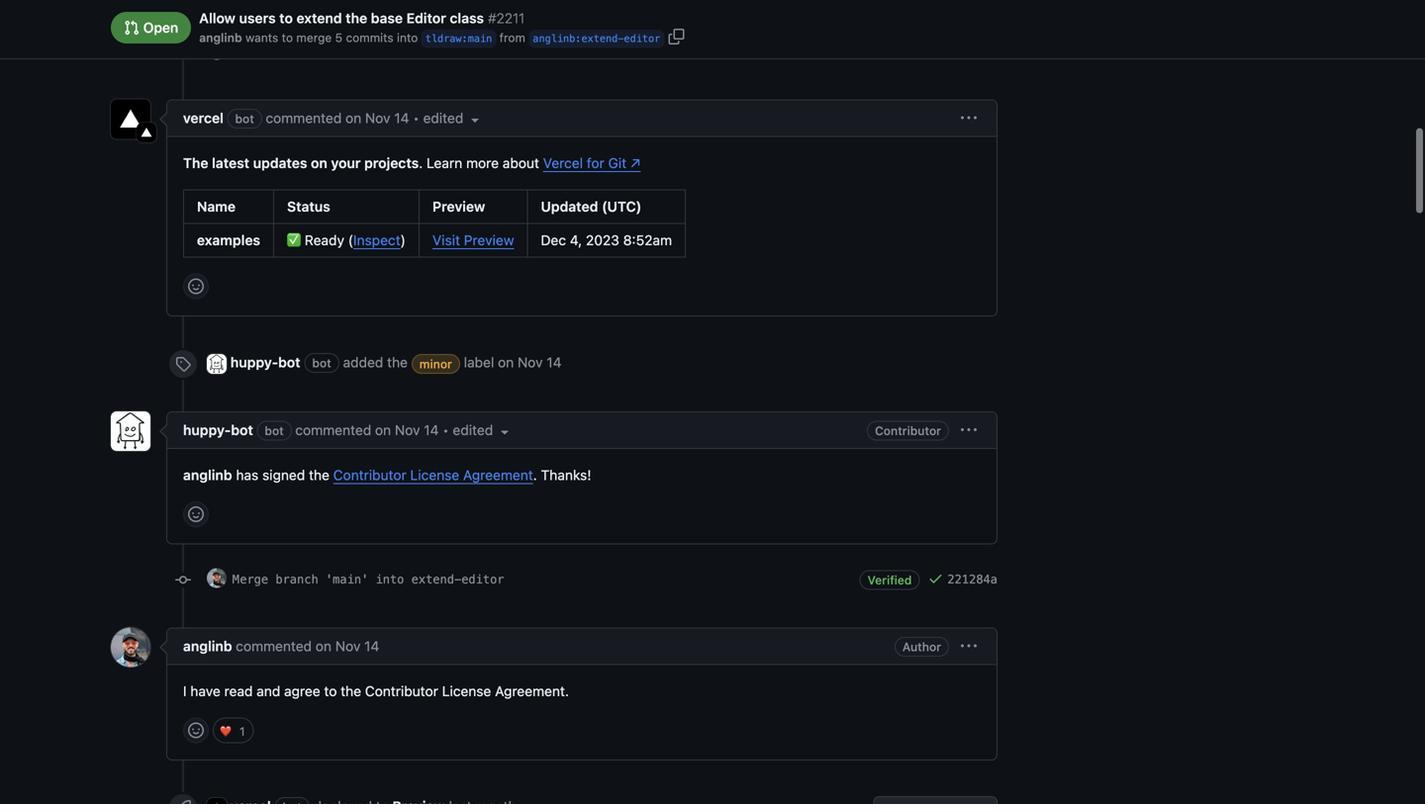 Task type: locate. For each thing, give the bounding box(es) containing it.
commented up updates on the left top of page
[[266, 110, 342, 126]]

2 vertical spatial contributor
[[365, 684, 438, 700]]

huppy-bot link
[[230, 355, 301, 371], [183, 422, 253, 439]]

status
[[287, 199, 330, 215]]

add or remove reactions element for show options icon corresponding to contributor
[[183, 502, 209, 528]]

latest
[[212, 155, 250, 171]]

3 show options image from the top
[[961, 639, 977, 655]]

triangle down image up 'agreement'
[[497, 424, 513, 440]]

1 vertical spatial add or remove reactions image
[[188, 507, 204, 523]]

visit
[[433, 232, 460, 249]]

anglinb commented on nov 14
[[183, 639, 380, 655]]

huppy- right @huppy bot image
[[230, 355, 278, 371]]

have
[[190, 684, 221, 700]]

huppy-bot up has
[[183, 422, 253, 439]]

anglinb left has
[[183, 467, 232, 484]]

base
[[371, 10, 403, 26]]

0 horizontal spatial .
[[419, 155, 423, 171]]

preview right the visit
[[464, 232, 514, 249]]

0 vertical spatial .
[[419, 155, 423, 171]]

vercel link
[[183, 110, 224, 126]]

1 horizontal spatial •
[[443, 422, 449, 439]]

extend
[[297, 10, 342, 26]]

extend- left copy 'image'
[[582, 33, 624, 45]]

0 horizontal spatial •
[[413, 110, 420, 126]]

extend-
[[582, 33, 624, 45], [411, 573, 462, 587]]

add or remove reactions image up git commit image at the bottom of page
[[188, 507, 204, 523]]

1 vertical spatial contributor
[[333, 467, 407, 484]]

(
[[348, 232, 353, 249]]

to up example
[[282, 31, 293, 45]]

contributor
[[875, 424, 942, 438], [333, 467, 407, 484], [365, 684, 438, 700]]

agree
[[284, 684, 320, 700]]

anglinb link up have
[[183, 639, 232, 655]]

1 git commit image from the top
[[175, 9, 191, 24]]

adds down wants
[[233, 45, 261, 59]]

adds up wants
[[233, 9, 261, 23]]

on nov 14 link up i have read and agree to the contributor license agreement.
[[316, 639, 380, 655]]

extend- right 'main'
[[411, 573, 462, 587]]

the inside bot added   the minor
[[387, 355, 408, 371]]

1 add or remove reactions element from the top
[[183, 274, 209, 300]]

huppy-
[[230, 355, 278, 371], [183, 422, 231, 439]]

1 horizontal spatial @anglinb image
[[207, 569, 227, 589]]

2 vertical spatial editor
[[462, 573, 504, 587]]

edited button for huppy-bot
[[453, 420, 513, 441]]

extend- inside anglinb wants to merge 5 commits into tldraw : main from anglinb : extend-editor
[[582, 33, 624, 45]]

1 vertical spatial triangle down image
[[497, 424, 513, 440]]

anglinb inside anglinb wants to merge 5 commits into tldraw : main from anglinb : extend-editor
[[533, 33, 576, 45]]

. left learn
[[419, 155, 423, 171]]

0 horizontal spatial triangle down image
[[467, 112, 483, 128]]

bot
[[235, 112, 254, 126], [278, 355, 301, 371], [312, 357, 331, 370], [231, 422, 253, 439], [265, 424, 284, 438]]

0 vertical spatial contributor
[[875, 424, 942, 438]]

0 vertical spatial show options image
[[961, 111, 977, 126]]

0 horizontal spatial @anglinb image
[[111, 628, 150, 668]]

14 up projects
[[394, 110, 409, 126]]

add or remove reactions element left ❤️
[[183, 718, 209, 744]]

0 horizontal spatial extend-
[[411, 573, 462, 587]]

commented on nov 14 for huppy-bot
[[295, 422, 439, 439]]

14
[[394, 110, 409, 126], [547, 355, 562, 371], [424, 422, 439, 439], [364, 639, 380, 655]]

add or remove reactions element up git commit image at the bottom of page
[[183, 502, 209, 528]]

0 vertical spatial huppy-
[[230, 355, 278, 371]]

add or remove reactions element
[[183, 274, 209, 300], [183, 502, 209, 528], [183, 718, 209, 744]]

2 add or remove reactions image from the top
[[188, 507, 204, 523]]

1 vertical spatial commented on nov 14
[[295, 422, 439, 439]]

nov right label
[[518, 355, 543, 371]]

git commit image left allow on the left of the page
[[175, 9, 191, 24]]

(utc)
[[602, 199, 642, 215]]

0 vertical spatial editor
[[440, 9, 483, 23]]

commented up signed
[[295, 422, 371, 439]]

@anglinb image
[[207, 5, 227, 24], [207, 40, 227, 60]]

• for huppy-bot
[[443, 422, 449, 439]]

@vercel image
[[111, 100, 150, 139]]

0 vertical spatial anglinb link
[[199, 29, 242, 47]]

1 @anglinb image from the top
[[207, 5, 227, 24]]

subclass
[[347, 9, 404, 23]]

table
[[183, 190, 686, 258]]

adds
[[233, 9, 261, 23], [233, 45, 261, 59]]

add or remove reactions image down examples
[[188, 279, 204, 295]]

adds ability to subclass the editor object link
[[233, 9, 533, 23]]

3 add or remove reactions element from the top
[[183, 718, 209, 744]]

on nov 14 link up anglinb has signed the contributor license agreement . thanks!
[[375, 422, 439, 439]]

0 horizontal spatial :
[[462, 33, 468, 45]]

2 show options image from the top
[[961, 423, 977, 439]]

add or remove reactions image for add or remove reactions element corresponding to third show options icon from the bottom
[[188, 279, 204, 295]]

• up the latest updates on your projects . learn more about vercel for git ↗︎
[[413, 110, 420, 126]]

14 right label
[[547, 355, 562, 371]]

1 vertical spatial edited
[[453, 422, 497, 439]]

open
[[140, 19, 178, 36]]

0 vertical spatial add or remove reactions element
[[183, 274, 209, 300]]

edited up 'agreement'
[[453, 422, 497, 439]]

0 vertical spatial @anglinb image
[[207, 5, 227, 24]]

: down class
[[462, 33, 468, 45]]

0 vertical spatial git commit image
[[175, 9, 191, 24]]

on left your
[[311, 155, 328, 171]]

anglinb link down allow on the left of the page
[[199, 29, 242, 47]]

show options image for contributor
[[961, 423, 977, 439]]

on nov 14 link right label
[[498, 355, 562, 371]]

commented up "and"
[[236, 639, 312, 655]]

edited up learn
[[423, 110, 467, 126]]

on up your
[[346, 110, 362, 126]]

8:52am
[[623, 232, 672, 249]]

to up 5
[[326, 9, 340, 23]]

show options image
[[961, 111, 977, 126], [961, 423, 977, 439], [961, 639, 977, 655]]

git commit image
[[175, 9, 191, 24], [175, 44, 191, 60]]

huppy-bot
[[230, 355, 301, 371], [183, 422, 253, 439]]

anglinb right from
[[533, 33, 576, 45]]

2 adds from the top
[[233, 45, 261, 59]]

1 vertical spatial anglinb link
[[183, 639, 232, 655]]

1 vertical spatial editor
[[624, 33, 661, 45]]

2023
[[586, 232, 620, 249]]

ability
[[268, 9, 318, 23]]

users
[[239, 10, 276, 26]]

the right agree
[[341, 684, 361, 700]]

0 vertical spatial add or remove reactions image
[[188, 279, 204, 295]]

ce713f6 link
[[948, 45, 998, 59]]

editor for adds ability to subclass the editor object
[[440, 9, 483, 23]]

editor
[[440, 9, 483, 23], [624, 33, 661, 45], [462, 573, 504, 587]]

triangle down image
[[467, 112, 483, 128], [497, 424, 513, 440]]

label on nov 14
[[464, 355, 562, 371]]

on
[[346, 110, 362, 126], [311, 155, 328, 171], [498, 355, 514, 371], [375, 422, 391, 439], [316, 639, 332, 655]]

nov up anglinb has signed the contributor license agreement . thanks!
[[395, 422, 420, 439]]

contributor license agreement link
[[333, 467, 533, 484]]

0 vertical spatial triangle down image
[[467, 112, 483, 128]]

↗︎
[[631, 155, 641, 171]]

triangle down image up more
[[467, 112, 483, 128]]

from
[[500, 31, 526, 45]]

add or remove reactions image for add or remove reactions element corresponding to show options icon corresponding to contributor
[[188, 507, 204, 523]]

into down editor
[[397, 31, 418, 45]]

1 horizontal spatial :
[[576, 33, 582, 45]]

2 git commit image from the top
[[175, 44, 191, 60]]

2 / 3 checks ok image
[[928, 43, 944, 59]]

updates
[[253, 155, 307, 171]]

0 vertical spatial preview
[[433, 199, 485, 215]]

the
[[411, 9, 433, 23], [346, 10, 367, 26], [387, 355, 408, 371], [309, 467, 330, 484], [341, 684, 361, 700]]

visit preview
[[433, 232, 514, 249]]

huppy-bot right @huppy bot image
[[230, 355, 301, 371]]

inspect link
[[353, 232, 401, 249]]

vercel
[[543, 155, 583, 171]]

edited button up 'agreement'
[[453, 420, 513, 441]]

0 vertical spatial adds
[[233, 9, 261, 23]]

: right from
[[576, 33, 582, 45]]

git commit image for adds example
[[175, 44, 191, 60]]

main
[[468, 33, 492, 45]]

license left the 'agreement.'
[[442, 684, 491, 700]]

1 vertical spatial •
[[443, 422, 449, 439]]

projects
[[364, 155, 419, 171]]

tldraw
[[425, 33, 462, 45]]

0 vertical spatial edited
[[423, 110, 467, 126]]

:
[[462, 33, 468, 45], [576, 33, 582, 45]]

to
[[326, 9, 340, 23], [279, 10, 293, 26], [282, 31, 293, 45], [324, 684, 337, 700]]

0 vertical spatial •
[[413, 110, 420, 126]]

commented on nov 14
[[266, 110, 409, 126], [295, 422, 439, 439]]

license left 'agreement'
[[410, 467, 460, 484]]

. left thanks!
[[533, 467, 537, 484]]

the latest updates on your projects . learn more about vercel for git ↗︎
[[183, 155, 641, 171]]

0 vertical spatial commented
[[266, 110, 342, 126]]

huppy-bot link right @huppy bot image
[[230, 355, 301, 371]]

anglinb up have
[[183, 639, 232, 655]]

5
[[335, 31, 343, 45]]

1 vertical spatial huppy-
[[183, 422, 231, 439]]

huppy-bot link up has
[[183, 422, 253, 439]]

1 vertical spatial .
[[533, 467, 537, 484]]

2 vertical spatial show options image
[[961, 639, 977, 655]]

1 adds from the top
[[233, 9, 261, 23]]

bot up signed
[[265, 424, 284, 438]]

anglinb wants to merge 5 commits into tldraw : main from anglinb : extend-editor
[[199, 31, 661, 45]]

on nov 14 link up projects
[[346, 110, 409, 126]]

license
[[410, 467, 460, 484], [442, 684, 491, 700]]

into
[[397, 31, 418, 45], [376, 573, 404, 587]]

on nov 14 link
[[346, 110, 409, 126], [498, 355, 562, 371], [375, 422, 439, 439], [316, 639, 380, 655]]

1 vertical spatial commented
[[295, 422, 371, 439]]

inspect
[[353, 232, 401, 249]]

preview up the visit
[[433, 199, 485, 215]]

to right users
[[279, 10, 293, 26]]

14 up 'contributor license agreement' link
[[424, 422, 439, 439]]

1 vertical spatial preview
[[464, 232, 514, 249]]

commented on nov 14 up your
[[266, 110, 409, 126]]

1 vertical spatial edited button
[[453, 420, 513, 441]]

1 vertical spatial show options image
[[961, 423, 977, 439]]

@anglinb image down allow on the left of the page
[[207, 40, 227, 60]]

2 vertical spatial add or remove reactions element
[[183, 718, 209, 744]]

❤️
[[220, 725, 232, 741]]

agreement.
[[495, 684, 569, 700]]

merge branch 'main' into extend-editor link
[[233, 573, 504, 587]]

1 vertical spatial @anglinb image
[[207, 40, 227, 60]]

git commit image down open
[[175, 44, 191, 60]]

add or remove reactions image
[[188, 723, 204, 739]]

commented for vercel
[[266, 110, 342, 126]]

anglinb
[[199, 31, 242, 45], [533, 33, 576, 45], [183, 467, 232, 484], [183, 639, 232, 655]]

• up 'contributor license agreement' link
[[443, 422, 449, 439]]

about
[[503, 155, 540, 171]]

huppy- down @huppy bot image
[[183, 422, 231, 439]]

i have read and agree to the contributor license agreement.
[[183, 684, 569, 700]]

edited for vercel
[[423, 110, 467, 126]]

rocket image
[[175, 801, 191, 805]]

bot right @huppy bot image
[[278, 355, 301, 371]]

0 vertical spatial commented on nov 14
[[266, 110, 409, 126]]

@anglinb image left users
[[207, 5, 227, 24]]

to for ability
[[326, 9, 340, 23]]

anglinb link
[[199, 29, 242, 47], [183, 639, 232, 655]]

the right added
[[387, 355, 408, 371]]

bot right vercel
[[235, 112, 254, 126]]

bot up has
[[231, 422, 253, 439]]

nov
[[365, 110, 391, 126], [518, 355, 543, 371], [395, 422, 420, 439], [335, 639, 361, 655]]

0 vertical spatial into
[[397, 31, 418, 45]]

1 add or remove reactions image from the top
[[188, 279, 204, 295]]

nov up i have read and agree to the contributor license agreement.
[[335, 639, 361, 655]]

0 vertical spatial huppy-bot link
[[230, 355, 301, 371]]

1 vertical spatial git commit image
[[175, 44, 191, 60]]

1 vertical spatial extend-
[[411, 573, 462, 587]]

2 @anglinb image from the top
[[207, 40, 227, 60]]

0 vertical spatial edited button
[[423, 108, 483, 129]]

anglinb down allow on the left of the page
[[199, 31, 242, 45]]

•
[[413, 110, 420, 126], [443, 422, 449, 439]]

1 horizontal spatial extend-
[[582, 33, 624, 45]]

2 add or remove reactions element from the top
[[183, 502, 209, 528]]

edited button up learn
[[423, 108, 483, 129]]

class
[[450, 10, 484, 26]]

1 vertical spatial add or remove reactions element
[[183, 502, 209, 528]]

@anglinb image for adds ability to subclass the editor object
[[207, 5, 227, 24]]

1 vertical spatial adds
[[233, 45, 261, 59]]

bot left added
[[312, 357, 331, 370]]

add or remove reactions element down examples
[[183, 274, 209, 300]]

triangle down image for huppy-bot
[[497, 424, 513, 440]]

@anglinb image
[[207, 569, 227, 589], [111, 628, 150, 668]]

ready
[[305, 232, 345, 249]]

dec
[[541, 232, 566, 249]]

anglinb for anglinb commented on nov 14
[[183, 639, 232, 655]]

0 vertical spatial extend-
[[582, 33, 624, 45]]

to for users
[[279, 10, 293, 26]]

@huppy bot image
[[207, 354, 227, 374]]

✅ ready ( inspect )
[[287, 232, 406, 249]]

thanks!
[[541, 467, 592, 484]]

into right 'main'
[[376, 573, 404, 587]]

add or remove reactions image
[[188, 279, 204, 295], [188, 507, 204, 523]]

commented on nov 14 up anglinb has signed the contributor license agreement . thanks!
[[295, 422, 439, 439]]

1 horizontal spatial .
[[533, 467, 537, 484]]

1 horizontal spatial triangle down image
[[497, 424, 513, 440]]

examples
[[197, 232, 260, 249]]



Task type: describe. For each thing, give the bounding box(es) containing it.
)
[[401, 232, 406, 249]]

author
[[903, 641, 942, 655]]

commented for huppy-bot
[[295, 422, 371, 439]]

221284a
[[948, 573, 998, 587]]

ce713f6
[[948, 45, 998, 59]]

the
[[183, 155, 208, 171]]

221284a link
[[948, 573, 998, 587]]

bot inside bot added   the minor
[[312, 357, 331, 370]]

0 vertical spatial huppy-bot
[[230, 355, 301, 371]]

anglinb has signed the contributor license agreement . thanks!
[[183, 467, 592, 484]]

verified button
[[860, 571, 920, 590]]

edited button for vercel
[[423, 108, 483, 129]]

14 up i have read and agree to the contributor license agreement.
[[364, 639, 380, 655]]

anglinb link for commented
[[183, 639, 232, 655]]

#2211
[[488, 10, 525, 26]]

triangle down image for vercel
[[467, 112, 483, 128]]

✅
[[287, 232, 301, 249]]

anglinb for anglinb has signed the contributor license agreement . thanks!
[[183, 467, 232, 484]]

commits
[[346, 31, 394, 45]]

huppy- for top huppy-bot link
[[230, 355, 278, 371]]

name
[[197, 199, 236, 215]]

1 vertical spatial @anglinb image
[[111, 628, 150, 668]]

your
[[331, 155, 361, 171]]

1 vertical spatial huppy-bot
[[183, 422, 253, 439]]

commented on nov 14 for vercel
[[266, 110, 409, 126]]

@anglinb image for adds example
[[207, 40, 227, 60]]

has
[[236, 467, 259, 484]]

1 show options image from the top
[[961, 111, 977, 126]]

allow users to extend the base editor class link
[[199, 8, 484, 29]]

adds example
[[233, 45, 318, 59]]

label
[[464, 355, 494, 371]]

branch
[[276, 573, 318, 587]]

dec 4, 2023 8:52am
[[541, 232, 672, 249]]

merge branch 'main' into extend-editor
[[233, 573, 504, 587]]

'main'
[[326, 573, 369, 587]]

2 : from the left
[[576, 33, 582, 45]]

example
[[268, 45, 318, 59]]

learn
[[427, 155, 463, 171]]

anglinb link for wants to merge
[[199, 29, 242, 47]]

allow
[[199, 10, 236, 26]]

wants
[[246, 31, 279, 45]]

the right signed
[[309, 467, 330, 484]]

to right agree
[[324, 684, 337, 700]]

1 vertical spatial huppy-bot link
[[183, 422, 253, 439]]

3 / 3 checks ok image
[[928, 571, 944, 587]]

table containing name
[[183, 190, 686, 258]]

merge
[[296, 31, 332, 45]]

i
[[183, 684, 187, 700]]

vercel
[[183, 110, 224, 126]]

git
[[608, 155, 627, 171]]

tag image
[[175, 357, 191, 372]]

adds for adds ability to subclass the editor object
[[233, 9, 261, 23]]

to for wants
[[282, 31, 293, 45]]

4,
[[570, 232, 582, 249]]

git commit image
[[175, 573, 191, 589]]

• for vercel
[[413, 110, 420, 126]]

visit preview link
[[433, 232, 514, 249]]

nov up projects
[[365, 110, 391, 126]]

agreement
[[463, 467, 533, 484]]

1 vertical spatial into
[[376, 573, 404, 587]]

adds ability to subclass the editor object
[[233, 9, 533, 23]]

adds example link
[[233, 45, 318, 59]]

verified
[[868, 574, 912, 587]]

@huppy bot image
[[111, 412, 150, 452]]

signed
[[262, 467, 305, 484]]

minor
[[420, 357, 452, 371]]

0 vertical spatial license
[[410, 467, 460, 484]]

for
[[587, 155, 605, 171]]

1
[[240, 725, 245, 739]]

git pull request image
[[124, 20, 140, 36]]

more
[[466, 155, 499, 171]]

git commit image for adds ability to subclass the editor object
[[175, 9, 191, 24]]

huppy- for the bottommost huppy-bot link
[[183, 422, 231, 439]]

on up anglinb has signed the contributor license agreement . thanks!
[[375, 422, 391, 439]]

minor link
[[412, 354, 460, 374]]

object
[[490, 9, 533, 23]]

1 : from the left
[[462, 33, 468, 45]]

show options image for author
[[961, 639, 977, 655]]

editor
[[407, 10, 446, 26]]

on right label
[[498, 355, 514, 371]]

2 vertical spatial commented
[[236, 639, 312, 655]]

updated
[[541, 199, 598, 215]]

the up commits
[[346, 10, 367, 26]]

read
[[224, 684, 253, 700]]

editor for merge branch 'main' into extend-editor
[[462, 573, 504, 587]]

1 vertical spatial license
[[442, 684, 491, 700]]

vercel image
[[137, 123, 156, 143]]

added
[[343, 355, 383, 371]]

edited for huppy-bot
[[453, 422, 497, 439]]

updated (utc)
[[541, 199, 642, 215]]

0 vertical spatial @anglinb image
[[207, 569, 227, 589]]

and
[[257, 684, 280, 700]]

allow users to extend the base editor class #2211
[[199, 10, 525, 26]]

add or remove reactions element for third show options icon from the bottom
[[183, 274, 209, 300]]

anglinb for anglinb wants to merge 5 commits into tldraw : main from anglinb : extend-editor
[[199, 31, 242, 45]]

editor inside anglinb wants to merge 5 commits into tldraw : main from anglinb : extend-editor
[[624, 33, 661, 45]]

on up agree
[[316, 639, 332, 655]]

merge
[[233, 573, 268, 587]]

❤️ 1
[[220, 725, 245, 741]]

the up anglinb wants to merge 5 commits into tldraw : main from anglinb : extend-editor
[[411, 9, 433, 23]]

adds for adds example
[[233, 45, 261, 59]]

vercel for git ↗︎ link
[[543, 155, 641, 171]]

copy image
[[669, 29, 684, 45]]

bot added   the minor
[[312, 355, 452, 371]]



Task type: vqa. For each thing, say whether or not it's contained in the screenshot.
the Star
no



